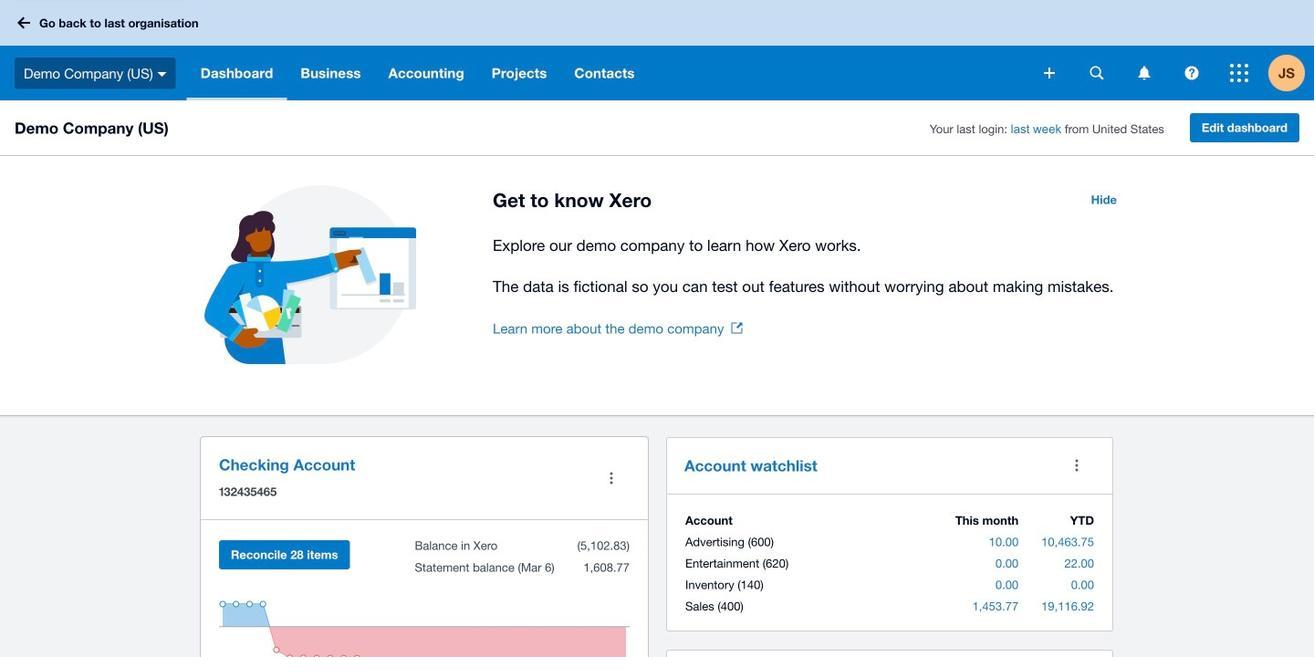 Task type: describe. For each thing, give the bounding box(es) containing it.
intro banner body element
[[493, 233, 1128, 299]]



Task type: vqa. For each thing, say whether or not it's contained in the screenshot.
the right svg icon
yes



Task type: locate. For each thing, give the bounding box(es) containing it.
svg image
[[17, 17, 30, 29], [1230, 64, 1248, 82], [1090, 66, 1104, 80], [1138, 66, 1150, 80], [1185, 66, 1199, 80], [1044, 68, 1055, 78]]

svg image
[[158, 72, 167, 76]]

banner
[[0, 0, 1314, 100]]

manage menu toggle image
[[593, 460, 630, 496]]



